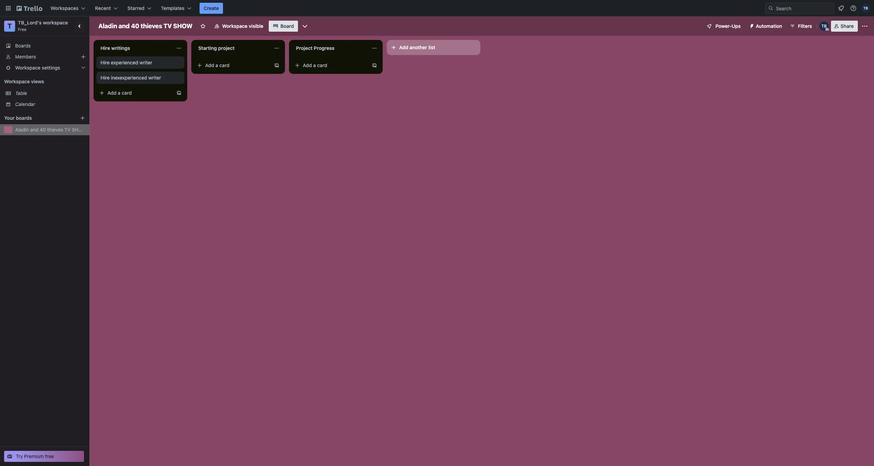 Task type: vqa. For each thing, say whether or not it's contained in the screenshot.
workspace settings
yes



Task type: describe. For each thing, give the bounding box(es) containing it.
your boards with 1 items element
[[4, 114, 70, 122]]

add another list
[[400, 44, 436, 50]]

Hire writings text field
[[96, 43, 172, 54]]

Board name text field
[[95, 21, 196, 32]]

workspace for workspace views
[[4, 79, 30, 84]]

1 vertical spatial thieves
[[47, 127, 63, 133]]

show menu image
[[862, 23, 869, 30]]

another
[[410, 44, 428, 50]]

filters button
[[788, 21, 815, 32]]

table
[[15, 90, 27, 96]]

add for project progress
[[303, 62, 312, 68]]

workspace views
[[4, 79, 44, 84]]

free
[[18, 27, 27, 32]]

card for project
[[220, 62, 230, 68]]

0 notifications image
[[838, 4, 846, 12]]

hire for hire writings
[[101, 45, 110, 51]]

views
[[31, 79, 44, 84]]

workspace navigation collapse icon image
[[75, 21, 85, 31]]

workspace visible button
[[210, 21, 268, 32]]

Starting project text field
[[194, 43, 270, 54]]

add a card button for project
[[194, 60, 271, 71]]

visible
[[249, 23, 264, 29]]

create from template… image for hire writings
[[176, 90, 182, 96]]

this member is an admin of this board. image
[[826, 28, 829, 31]]

add a card button for writings
[[96, 87, 174, 99]]

your boards
[[4, 115, 32, 121]]

thieves inside board name text box
[[141, 22, 162, 30]]

filters
[[799, 23, 813, 29]]

recent
[[95, 5, 111, 11]]

primary element
[[0, 0, 875, 17]]

add a card button for progress
[[292, 60, 369, 71]]

power-
[[716, 23, 732, 29]]

Project Progress text field
[[292, 43, 368, 54]]

writer for hire experienced writer
[[140, 60, 152, 65]]

create
[[204, 5, 219, 11]]

add board image
[[80, 115, 85, 121]]

0 horizontal spatial aladin
[[15, 127, 29, 133]]

add a card for project
[[205, 62, 230, 68]]

hire inexexperienced writer
[[101, 75, 161, 81]]

list
[[429, 44, 436, 50]]

40 inside board name text box
[[131, 22, 139, 30]]

free
[[45, 454, 54, 459]]

workspace settings button
[[0, 62, 90, 73]]

templates button
[[157, 3, 196, 14]]

ups
[[732, 23, 741, 29]]

add another list button
[[387, 40, 481, 55]]

boards link
[[0, 40, 90, 51]]

0 horizontal spatial aladin and 40 thieves tv show
[[15, 127, 87, 133]]

members
[[15, 54, 36, 60]]

boards
[[15, 43, 31, 49]]

Search field
[[774, 3, 835, 13]]

a for progress
[[313, 62, 316, 68]]

search image
[[769, 6, 774, 11]]

members link
[[0, 51, 90, 62]]

workspace settings
[[15, 65, 60, 71]]

templates
[[161, 5, 185, 11]]

add for starting project
[[205, 62, 214, 68]]

0 horizontal spatial show
[[72, 127, 87, 133]]

0 horizontal spatial 40
[[40, 127, 46, 133]]

automation button
[[747, 21, 787, 32]]

t link
[[4, 21, 15, 32]]

workspace visible
[[222, 23, 264, 29]]

create button
[[200, 3, 223, 14]]

and inside board name text box
[[119, 22, 130, 30]]

try premium free button
[[4, 451, 84, 462]]

boards
[[16, 115, 32, 121]]

try premium free
[[16, 454, 54, 459]]

open information menu image
[[851, 5, 858, 12]]



Task type: locate. For each thing, give the bounding box(es) containing it.
hire left inexexperienced
[[101, 75, 110, 81]]

0 vertical spatial writer
[[140, 60, 152, 65]]

tv down templates
[[164, 22, 172, 30]]

workspace inside button
[[222, 23, 248, 29]]

card for writings
[[122, 90, 132, 96]]

aladin and 40 thieves tv show down starred dropdown button on the top left of page
[[99, 22, 193, 30]]

board link
[[269, 21, 298, 32]]

1 horizontal spatial aladin and 40 thieves tv show
[[99, 22, 193, 30]]

1 vertical spatial tv
[[64, 127, 71, 133]]

0 horizontal spatial tv
[[64, 127, 71, 133]]

add down inexexperienced
[[107, 90, 117, 96]]

a down starting project
[[216, 62, 218, 68]]

show down 'add board' image
[[72, 127, 87, 133]]

2 vertical spatial hire
[[101, 75, 110, 81]]

aladin and 40 thieves tv show link
[[15, 126, 87, 133]]

table link
[[15, 90, 85, 97]]

1 vertical spatial create from template… image
[[176, 90, 182, 96]]

writer for hire inexexperienced writer
[[148, 75, 161, 81]]

hire inexexperienced writer link
[[101, 74, 180, 81]]

1 horizontal spatial show
[[173, 22, 193, 30]]

0 vertical spatial aladin and 40 thieves tv show
[[99, 22, 193, 30]]

starred
[[128, 5, 145, 11]]

your
[[4, 115, 15, 121]]

progress
[[314, 45, 335, 51]]

workspace for workspace visible
[[222, 23, 248, 29]]

add a card down starting project
[[205, 62, 230, 68]]

card down project
[[220, 62, 230, 68]]

1 horizontal spatial add a card
[[205, 62, 230, 68]]

writer down the hire experienced writer link
[[148, 75, 161, 81]]

add a card
[[205, 62, 230, 68], [303, 62, 328, 68], [107, 90, 132, 96]]

workspace for workspace settings
[[15, 65, 41, 71]]

card down progress
[[317, 62, 328, 68]]

0 horizontal spatial thieves
[[47, 127, 63, 133]]

add inside button
[[400, 44, 409, 50]]

starred button
[[123, 3, 156, 14]]

2 horizontal spatial add a card button
[[292, 60, 369, 71]]

0 horizontal spatial create from template… image
[[176, 90, 182, 96]]

starting project
[[198, 45, 235, 51]]

2 horizontal spatial card
[[317, 62, 328, 68]]

workspace down members
[[15, 65, 41, 71]]

hire for hire inexexperienced writer
[[101, 75, 110, 81]]

hire experienced writer link
[[101, 59, 180, 66]]

1 horizontal spatial a
[[216, 62, 218, 68]]

1 hire from the top
[[101, 45, 110, 51]]

power-ups button
[[702, 21, 746, 32]]

aladin down boards
[[15, 127, 29, 133]]

workspaces
[[51, 5, 79, 11]]

aladin and 40 thieves tv show down your boards with 1 items element
[[15, 127, 87, 133]]

hire for hire experienced writer
[[101, 60, 110, 65]]

create from template… image
[[274, 63, 280, 68], [176, 90, 182, 96]]

share button
[[832, 21, 859, 32]]

thieves down starred dropdown button on the top left of page
[[141, 22, 162, 30]]

a down project progress at the top
[[313, 62, 316, 68]]

2 horizontal spatial a
[[313, 62, 316, 68]]

tv inside board name text box
[[164, 22, 172, 30]]

calendar link
[[15, 101, 85, 108]]

aladin and 40 thieves tv show inside board name text box
[[99, 22, 193, 30]]

t
[[7, 22, 12, 30]]

1 horizontal spatial card
[[220, 62, 230, 68]]

hire experienced writer
[[101, 60, 152, 65]]

tb_lord's workspace link
[[18, 20, 68, 25]]

and
[[119, 22, 130, 30], [30, 127, 39, 133]]

1 vertical spatial hire
[[101, 60, 110, 65]]

card for progress
[[317, 62, 328, 68]]

project progress
[[296, 45, 335, 51]]

3 hire from the top
[[101, 75, 110, 81]]

share
[[841, 23, 854, 29]]

aladin inside board name text box
[[99, 22, 117, 30]]

and down starred
[[119, 22, 130, 30]]

project
[[296, 45, 313, 51]]

0 vertical spatial aladin
[[99, 22, 117, 30]]

0 vertical spatial show
[[173, 22, 193, 30]]

1 vertical spatial show
[[72, 127, 87, 133]]

0 vertical spatial 40
[[131, 22, 139, 30]]

tb_lord's
[[18, 20, 42, 25]]

tv down calendar "link"
[[64, 127, 71, 133]]

0 vertical spatial and
[[119, 22, 130, 30]]

0 vertical spatial hire
[[101, 45, 110, 51]]

recent button
[[91, 3, 122, 14]]

0 vertical spatial workspace
[[222, 23, 248, 29]]

1 horizontal spatial thieves
[[141, 22, 162, 30]]

create from template… image
[[372, 63, 377, 68]]

1 horizontal spatial 40
[[131, 22, 139, 30]]

0 vertical spatial create from template… image
[[274, 63, 280, 68]]

tyler black (tylerblack44) image
[[862, 4, 871, 12]]

add a card down inexexperienced
[[107, 90, 132, 96]]

40 down your boards with 1 items element
[[40, 127, 46, 133]]

power-ups
[[716, 23, 741, 29]]

1 horizontal spatial create from template… image
[[274, 63, 280, 68]]

writings
[[111, 45, 130, 51]]

inexexperienced
[[111, 75, 147, 81]]

0 horizontal spatial and
[[30, 127, 39, 133]]

add a card button
[[194, 60, 271, 71], [292, 60, 369, 71], [96, 87, 174, 99]]

workspace
[[43, 20, 68, 25]]

add a card button down starting project text field
[[194, 60, 271, 71]]

hire
[[101, 45, 110, 51], [101, 60, 110, 65], [101, 75, 110, 81]]

tv
[[164, 22, 172, 30], [64, 127, 71, 133]]

0 vertical spatial thieves
[[141, 22, 162, 30]]

1 vertical spatial writer
[[148, 75, 161, 81]]

workspace
[[222, 23, 248, 29], [15, 65, 41, 71], [4, 79, 30, 84]]

and down your boards with 1 items element
[[30, 127, 39, 133]]

add down starting
[[205, 62, 214, 68]]

0 horizontal spatial a
[[118, 90, 121, 96]]

writer up the hire inexexperienced writer link
[[140, 60, 152, 65]]

automation
[[757, 23, 783, 29]]

a for writings
[[118, 90, 121, 96]]

add a card button down hire inexexperienced writer
[[96, 87, 174, 99]]

add a card down project progress at the top
[[303, 62, 328, 68]]

workspace left visible
[[222, 23, 248, 29]]

customize views image
[[302, 23, 309, 30]]

2 hire from the top
[[101, 60, 110, 65]]

settings
[[42, 65, 60, 71]]

board
[[281, 23, 294, 29]]

workspace up table
[[4, 79, 30, 84]]

workspace inside popup button
[[15, 65, 41, 71]]

aladin and 40 thieves tv show
[[99, 22, 193, 30], [15, 127, 87, 133]]

1 vertical spatial 40
[[40, 127, 46, 133]]

1 vertical spatial and
[[30, 127, 39, 133]]

star or unstar board image
[[200, 23, 206, 29]]

workspaces button
[[46, 3, 90, 14]]

1 horizontal spatial add a card button
[[194, 60, 271, 71]]

1 horizontal spatial tv
[[164, 22, 172, 30]]

1 vertical spatial workspace
[[15, 65, 41, 71]]

starting
[[198, 45, 217, 51]]

add left another
[[400, 44, 409, 50]]

add for hire writings
[[107, 90, 117, 96]]

add a card for progress
[[303, 62, 328, 68]]

1 vertical spatial aladin and 40 thieves tv show
[[15, 127, 87, 133]]

aladin down recent dropdown button
[[99, 22, 117, 30]]

back to home image
[[17, 3, 42, 14]]

try
[[16, 454, 23, 459]]

tb_lord's workspace free
[[18, 20, 68, 32]]

show
[[173, 22, 193, 30], [72, 127, 87, 133]]

card down inexexperienced
[[122, 90, 132, 96]]

hire down hire writings
[[101, 60, 110, 65]]

calendar
[[15, 101, 35, 107]]

hire left writings on the top
[[101, 45, 110, 51]]

0 vertical spatial tv
[[164, 22, 172, 30]]

project
[[218, 45, 235, 51]]

writer
[[140, 60, 152, 65], [148, 75, 161, 81]]

1 horizontal spatial and
[[119, 22, 130, 30]]

2 vertical spatial workspace
[[4, 79, 30, 84]]

add a card for writings
[[107, 90, 132, 96]]

add
[[400, 44, 409, 50], [205, 62, 214, 68], [303, 62, 312, 68], [107, 90, 117, 96]]

show down the templates dropdown button at the top
[[173, 22, 193, 30]]

thieves
[[141, 22, 162, 30], [47, 127, 63, 133]]

a for project
[[216, 62, 218, 68]]

premium
[[24, 454, 44, 459]]

experienced
[[111, 60, 138, 65]]

sm image
[[747, 21, 757, 30]]

thieves down your boards with 1 items element
[[47, 127, 63, 133]]

0 horizontal spatial add a card
[[107, 90, 132, 96]]

a
[[216, 62, 218, 68], [313, 62, 316, 68], [118, 90, 121, 96]]

add down project
[[303, 62, 312, 68]]

show inside board name text box
[[173, 22, 193, 30]]

tb_lord (tylerblack44) image
[[820, 21, 830, 31]]

hire inside text field
[[101, 45, 110, 51]]

add a card button down project progress text box
[[292, 60, 369, 71]]

hire writings
[[101, 45, 130, 51]]

aladin
[[99, 22, 117, 30], [15, 127, 29, 133]]

1 vertical spatial aladin
[[15, 127, 29, 133]]

1 horizontal spatial aladin
[[99, 22, 117, 30]]

40
[[131, 22, 139, 30], [40, 127, 46, 133]]

a down inexexperienced
[[118, 90, 121, 96]]

0 horizontal spatial card
[[122, 90, 132, 96]]

40 down starred
[[131, 22, 139, 30]]

0 horizontal spatial add a card button
[[96, 87, 174, 99]]

create from template… image for starting project
[[274, 63, 280, 68]]

card
[[220, 62, 230, 68], [317, 62, 328, 68], [122, 90, 132, 96]]

2 horizontal spatial add a card
[[303, 62, 328, 68]]



